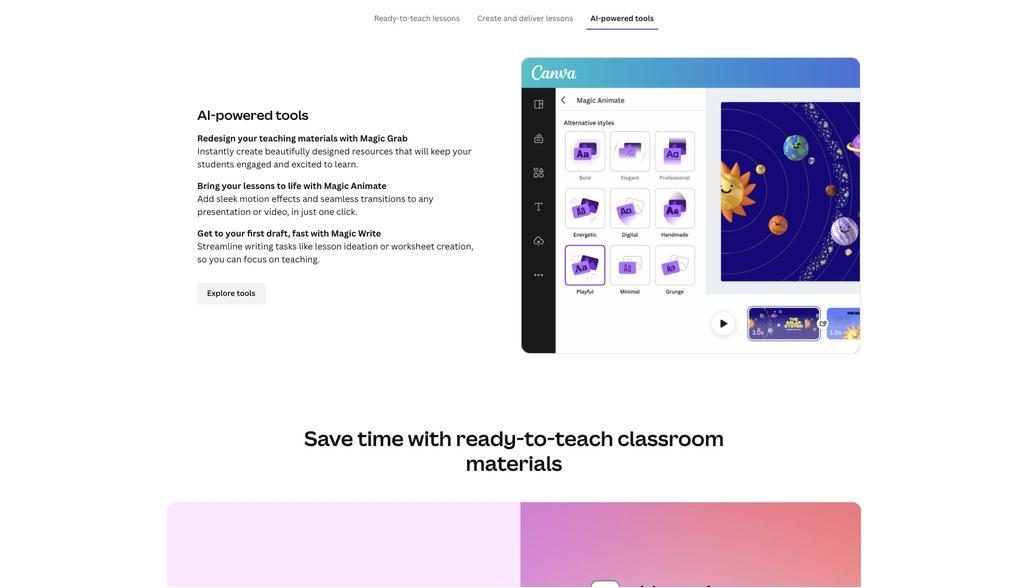 Task type: vqa. For each thing, say whether or not it's contained in the screenshot.
Try
no



Task type: locate. For each thing, give the bounding box(es) containing it.
time
[[357, 424, 404, 452]]

0 vertical spatial or
[[253, 206, 262, 218]]

lessons left create
[[433, 13, 460, 23]]

create
[[236, 145, 263, 157]]

materials
[[298, 132, 338, 144], [466, 449, 562, 477]]

transitions
[[361, 193, 406, 205]]

magic inside the redesign your teaching materials with magic grab instantly create beautifully designed resources that will keep your students engaged and excited to learn.
[[360, 132, 385, 144]]

or down write
[[380, 240, 389, 252]]

1 vertical spatial materials
[[466, 449, 562, 477]]

magic inside bring your lessons to life with magic animate add sleek motion effects and seamless transitions to any presentation or video, in just one click.
[[324, 180, 349, 192]]

to-
[[400, 13, 410, 23], [525, 424, 555, 452]]

1 horizontal spatial powered
[[601, 13, 634, 23]]

0 vertical spatial powered
[[601, 13, 634, 23]]

lessons up motion
[[243, 180, 275, 192]]

can
[[227, 253, 242, 265]]

lesson
[[315, 240, 342, 252]]

effects
[[272, 193, 301, 205]]

get to your first draft, fast with magic write streamline writing tasks like lesson ideation or worksheet creation, so you can focus on teaching.
[[197, 227, 474, 265]]

with
[[340, 132, 358, 144], [304, 180, 322, 192], [311, 227, 329, 239], [408, 424, 452, 452]]

1 vertical spatial and
[[274, 158, 289, 170]]

just
[[301, 206, 317, 218]]

materials inside the redesign your teaching materials with magic grab instantly create beautifully designed resources that will keep your students engaged and excited to learn.
[[298, 132, 338, 144]]

write
[[358, 227, 381, 239]]

your up sleek
[[222, 180, 241, 192]]

save
[[304, 424, 353, 452]]

1 vertical spatial magic
[[324, 180, 349, 192]]

motion
[[240, 193, 270, 205]]

magic up lesson
[[331, 227, 356, 239]]

presentation
[[197, 206, 251, 218]]

0 vertical spatial to-
[[400, 13, 410, 23]]

powered
[[601, 13, 634, 23], [216, 106, 273, 124]]

0 vertical spatial teach
[[410, 13, 431, 23]]

ready-to-teach lessons button
[[370, 8, 464, 29]]

powered inside button
[[601, 13, 634, 23]]

0 vertical spatial ai-powered tools
[[591, 13, 654, 23]]

life
[[288, 180, 302, 192]]

ideation
[[344, 240, 378, 252]]

or
[[253, 206, 262, 218], [380, 240, 389, 252]]

create and deliver lessons
[[477, 13, 573, 23]]

to- inside save time with ready-to-teach classroom materials
[[525, 424, 555, 452]]

in
[[291, 206, 299, 218]]

2 vertical spatial magic
[[331, 227, 356, 239]]

magic
[[360, 132, 385, 144], [324, 180, 349, 192], [331, 227, 356, 239]]

bring your lessons to life with magic animate add sleek motion effects and seamless transitions to any presentation or video, in just one click.
[[197, 180, 434, 218]]

learn.
[[335, 158, 358, 170]]

or inside the get to your first draft, fast with magic write streamline writing tasks like lesson ideation or worksheet creation, so you can focus on teaching.
[[380, 240, 389, 252]]

0 vertical spatial and
[[503, 13, 517, 23]]

grab
[[387, 132, 408, 144]]

0 vertical spatial tools
[[635, 13, 654, 23]]

ai-powered tools
[[591, 13, 654, 23], [197, 106, 309, 124]]

classroom
[[618, 424, 724, 452]]

and down beautifully
[[274, 158, 289, 170]]

ai-
[[591, 13, 601, 23], [197, 106, 216, 124]]

or down motion
[[253, 206, 262, 218]]

with right life
[[304, 180, 322, 192]]

to
[[324, 158, 333, 170], [277, 180, 286, 192], [408, 193, 417, 205], [215, 227, 224, 239]]

1 vertical spatial or
[[380, 240, 389, 252]]

1 horizontal spatial to-
[[525, 424, 555, 452]]

resources
[[352, 145, 393, 157]]

deliver
[[519, 13, 544, 23]]

focus
[[244, 253, 267, 265]]

with up designed
[[340, 132, 358, 144]]

0 vertical spatial magic
[[360, 132, 385, 144]]

1 horizontal spatial and
[[303, 193, 318, 205]]

lessons right deliver
[[546, 13, 573, 23]]

1 horizontal spatial materials
[[466, 449, 562, 477]]

lessons inside bring your lessons to life with magic animate add sleek motion effects and seamless transitions to any presentation or video, in just one click.
[[243, 180, 275, 192]]

to inside the redesign your teaching materials with magic grab instantly create beautifully designed resources that will keep your students engaged and excited to learn.
[[324, 158, 333, 170]]

0 vertical spatial materials
[[298, 132, 338, 144]]

teaching.
[[282, 253, 320, 265]]

redesign your teaching materials with magic grab instantly create beautifully designed resources that will keep your students engaged and excited to learn.
[[197, 132, 472, 170]]

with inside save time with ready-to-teach classroom materials
[[408, 424, 452, 452]]

and right create
[[503, 13, 517, 23]]

1 horizontal spatial ai-powered tools
[[591, 13, 654, 23]]

your up streamline
[[226, 227, 245, 239]]

instantly
[[197, 145, 234, 157]]

teach inside button
[[410, 13, 431, 23]]

your
[[238, 132, 257, 144], [453, 145, 472, 157], [222, 180, 241, 192], [226, 227, 245, 239]]

1 horizontal spatial lessons
[[433, 13, 460, 23]]

materials inside save time with ready-to-teach classroom materials
[[466, 449, 562, 477]]

magic up resources
[[360, 132, 385, 144]]

0 horizontal spatial teach
[[410, 13, 431, 23]]

with up lesson
[[311, 227, 329, 239]]

0 horizontal spatial lessons
[[243, 180, 275, 192]]

any
[[419, 193, 434, 205]]

one
[[319, 206, 334, 218]]

1 vertical spatial tools
[[276, 106, 309, 124]]

excited
[[292, 158, 322, 170]]

1 horizontal spatial teach
[[555, 424, 614, 452]]

magic up seamless
[[324, 180, 349, 192]]

1 vertical spatial to-
[[525, 424, 555, 452]]

keep
[[431, 145, 451, 157]]

and
[[503, 13, 517, 23], [274, 158, 289, 170], [303, 193, 318, 205]]

0 horizontal spatial or
[[253, 206, 262, 218]]

lessons
[[433, 13, 460, 23], [546, 13, 573, 23], [243, 180, 275, 192]]

0 vertical spatial ai-
[[591, 13, 601, 23]]

with inside bring your lessons to life with magic animate add sleek motion effects and seamless transitions to any presentation or video, in just one click.
[[304, 180, 322, 192]]

and up just
[[303, 193, 318, 205]]

create and deliver lessons button
[[473, 8, 578, 29]]

to down designed
[[324, 158, 333, 170]]

with right time
[[408, 424, 452, 452]]

1 horizontal spatial tools
[[635, 13, 654, 23]]

designed
[[312, 145, 350, 157]]

1 horizontal spatial ai-
[[591, 13, 601, 23]]

2 horizontal spatial lessons
[[546, 13, 573, 23]]

so
[[197, 253, 207, 265]]

to up streamline
[[215, 227, 224, 239]]

1 horizontal spatial or
[[380, 240, 389, 252]]

ready-
[[456, 424, 525, 452]]

2 vertical spatial and
[[303, 193, 318, 205]]

0 horizontal spatial and
[[274, 158, 289, 170]]

ready-
[[374, 13, 400, 23]]

0 horizontal spatial materials
[[298, 132, 338, 144]]

1 vertical spatial teach
[[555, 424, 614, 452]]

1 vertical spatial ai-powered tools
[[197, 106, 309, 124]]

engaged
[[236, 158, 272, 170]]

teach
[[410, 13, 431, 23], [555, 424, 614, 452]]

1 vertical spatial ai-
[[197, 106, 216, 124]]

click.
[[337, 206, 358, 218]]

1 vertical spatial powered
[[216, 106, 273, 124]]

0 horizontal spatial to-
[[400, 13, 410, 23]]

tools
[[635, 13, 654, 23], [276, 106, 309, 124]]

2 horizontal spatial and
[[503, 13, 517, 23]]



Task type: describe. For each thing, give the bounding box(es) containing it.
draft,
[[266, 227, 290, 239]]

lessons for create and deliver lessons
[[546, 13, 573, 23]]

with inside the redesign your teaching materials with magic grab instantly create beautifully designed resources that will keep your students engaged and excited to learn.
[[340, 132, 358, 144]]

on
[[269, 253, 280, 265]]

and inside button
[[503, 13, 517, 23]]

your up create
[[238, 132, 257, 144]]

ai- inside button
[[591, 13, 601, 23]]

beautifully
[[265, 145, 310, 157]]

first
[[247, 227, 264, 239]]

teach inside save time with ready-to-teach classroom materials
[[555, 424, 614, 452]]

your right keep
[[453, 145, 472, 157]]

0 horizontal spatial powered
[[216, 106, 273, 124]]

creation,
[[437, 240, 474, 252]]

magic inside the get to your first draft, fast with magic write streamline writing tasks like lesson ideation or worksheet creation, so you can focus on teaching.
[[331, 227, 356, 239]]

students
[[197, 158, 234, 170]]

create
[[477, 13, 502, 23]]

animate
[[351, 180, 387, 192]]

get
[[197, 227, 213, 239]]

save time with ready-to-teach classroom materials
[[304, 424, 724, 477]]

0 horizontal spatial tools
[[276, 106, 309, 124]]

0 horizontal spatial ai-
[[197, 106, 216, 124]]

ready-to-teach lessons
[[374, 13, 460, 23]]

video,
[[264, 206, 289, 218]]

and inside bring your lessons to life with magic animate add sleek motion effects and seamless transitions to any presentation or video, in just one click.
[[303, 193, 318, 205]]

your inside bring your lessons to life with magic animate add sleek motion effects and seamless transitions to any presentation or video, in just one click.
[[222, 180, 241, 192]]

to inside the get to your first draft, fast with magic write streamline writing tasks like lesson ideation or worksheet creation, so you can focus on teaching.
[[215, 227, 224, 239]]

will
[[415, 145, 429, 157]]

0 horizontal spatial ai-powered tools
[[197, 106, 309, 124]]

like
[[299, 240, 313, 252]]

lessons for ready-to-teach lessons
[[433, 13, 460, 23]]

fast
[[292, 227, 309, 239]]

tools inside ai-powered tools button
[[635, 13, 654, 23]]

sleek
[[216, 193, 238, 205]]

with inside the get to your first draft, fast with magic write streamline writing tasks like lesson ideation or worksheet creation, so you can focus on teaching.
[[311, 227, 329, 239]]

ai-powered tools inside button
[[591, 13, 654, 23]]

to- inside ready-to-teach lessons button
[[400, 13, 410, 23]]

seamless
[[320, 193, 359, 205]]

to left life
[[277, 180, 286, 192]]

tasks
[[275, 240, 297, 252]]

redesign
[[197, 132, 236, 144]]

to left any
[[408, 193, 417, 205]]

ai-powered tools button
[[586, 8, 658, 29]]

worksheet
[[391, 240, 435, 252]]

add
[[197, 193, 214, 205]]

bring
[[197, 180, 220, 192]]

your inside the get to your first draft, fast with magic write streamline writing tasks like lesson ideation or worksheet creation, so you can focus on teaching.
[[226, 227, 245, 239]]

and inside the redesign your teaching materials with magic grab instantly create beautifully designed resources that will keep your students engaged and excited to learn.
[[274, 158, 289, 170]]

teaching
[[259, 132, 296, 144]]

you
[[209, 253, 225, 265]]

or inside bring your lessons to life with magic animate add sleek motion effects and seamless transitions to any presentation or video, in just one click.
[[253, 206, 262, 218]]

streamline
[[197, 240, 243, 252]]

that
[[395, 145, 413, 157]]

writing
[[245, 240, 273, 252]]



